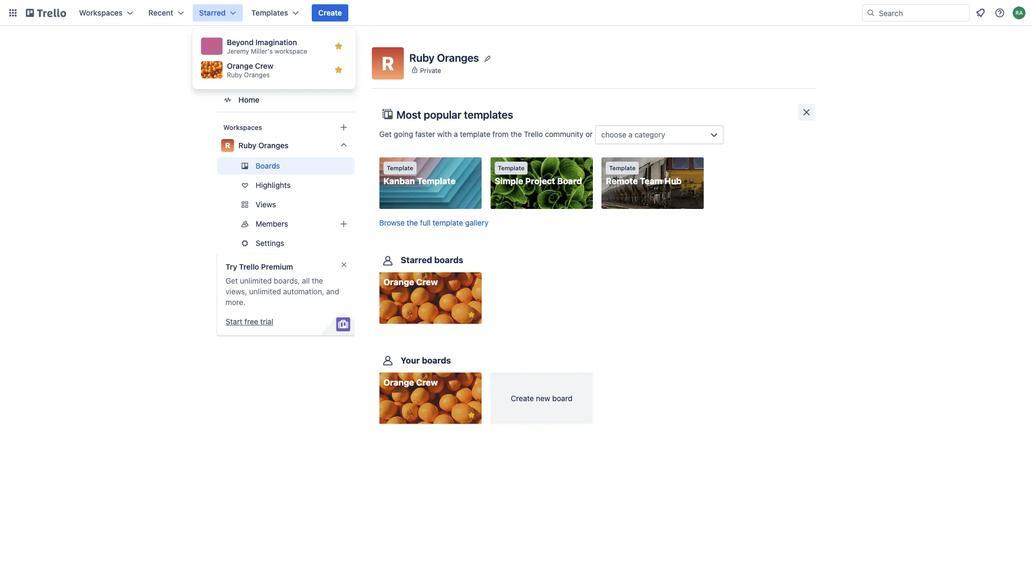Task type: describe. For each thing, give the bounding box(es) containing it.
browse the full template gallery link
[[379, 219, 489, 228]]

the for try trello premium get unlimited boards, all the views, unlimited automation, and more.
[[312, 277, 323, 286]]

create button
[[312, 4, 349, 22]]

0 vertical spatial get
[[379, 130, 392, 139]]

template kanban template
[[384, 165, 456, 186]]

0 vertical spatial oranges
[[437, 51, 479, 64]]

from
[[493, 130, 509, 139]]

board
[[553, 394, 573, 403]]

orange crew for second orange crew link from the bottom
[[384, 277, 438, 288]]

template simple project board
[[495, 165, 582, 186]]

or
[[586, 130, 593, 139]]

beyond imagination jeremy miller's workspace
[[227, 38, 307, 55]]

create new board
[[511, 394, 573, 403]]

starred icon image for imagination
[[335, 42, 343, 51]]

category
[[635, 130, 666, 139]]

try
[[226, 263, 237, 272]]

1 vertical spatial ruby oranges
[[239, 141, 289, 150]]

search image
[[867, 9, 876, 17]]

template board image
[[221, 72, 234, 85]]

starred for starred boards
[[401, 255, 432, 266]]

starred boards
[[401, 255, 464, 266]]

2 click to unstar this board. it will be removed from your starred list. image from the top
[[467, 411, 477, 420]]

boards,
[[274, 277, 300, 286]]

1 horizontal spatial the
[[407, 219, 418, 228]]

get going faster with a template from the trello community or
[[379, 130, 595, 139]]

0 vertical spatial trello
[[524, 130, 543, 139]]

0 vertical spatial unlimited
[[240, 277, 272, 286]]

going
[[394, 130, 413, 139]]

premium
[[261, 263, 293, 272]]

popular
[[424, 108, 462, 121]]

crew for second orange crew link from the top of the page
[[416, 378, 438, 388]]

all
[[302, 277, 310, 286]]

recent
[[148, 8, 173, 17]]

try trello premium get unlimited boards, all the views, unlimited automation, and more.
[[226, 263, 339, 307]]

hub
[[665, 176, 682, 186]]

start
[[226, 318, 243, 326]]

settings link
[[217, 235, 355, 252]]

boards for your boards
[[422, 355, 451, 366]]

most popular templates
[[397, 108, 513, 121]]

1 vertical spatial unlimited
[[249, 287, 281, 296]]

board
[[558, 176, 582, 186]]

boards for first boards link from the bottom
[[256, 162, 280, 171]]

0 vertical spatial template
[[460, 130, 491, 139]]

1 horizontal spatial a
[[629, 130, 633, 139]]

beyond
[[227, 38, 254, 47]]

more.
[[226, 298, 246, 307]]

members link
[[217, 216, 355, 233]]

back to home image
[[26, 4, 66, 22]]

crew for second orange crew link from the bottom
[[416, 277, 438, 288]]

team
[[640, 176, 663, 186]]

create a workspace image
[[338, 121, 350, 134]]

browse the full template gallery
[[379, 219, 489, 228]]

and
[[326, 287, 339, 296]]

workspace
[[275, 47, 307, 55]]

0 notifications image
[[975, 6, 988, 19]]

1 orange crew link from the top
[[379, 273, 482, 324]]

orange for second orange crew link from the top of the page
[[384, 378, 414, 388]]

faster
[[415, 130, 435, 139]]

project
[[526, 176, 556, 186]]

boards for 1st boards link from the top
[[239, 52, 264, 61]]



Task type: locate. For each thing, give the bounding box(es) containing it.
2 vertical spatial crew
[[416, 378, 438, 388]]

1 vertical spatial template
[[433, 219, 463, 228]]

1 horizontal spatial workspaces
[[223, 124, 262, 131]]

start free trial
[[226, 318, 274, 326]]

boards
[[239, 52, 264, 61], [256, 162, 280, 171]]

oranges up highlights
[[259, 141, 289, 150]]

home image
[[221, 94, 234, 106]]

1 vertical spatial orange crew
[[384, 378, 438, 388]]

0 vertical spatial ruby
[[410, 51, 435, 64]]

orange down your
[[384, 378, 414, 388]]

miller's
[[251, 47, 273, 55]]

add image
[[338, 218, 350, 231]]

orange crew down your
[[384, 378, 438, 388]]

templates up home
[[239, 74, 275, 83]]

browse
[[379, 219, 405, 228]]

get
[[379, 130, 392, 139], [226, 277, 238, 286]]

starred icon image for crew
[[335, 66, 343, 74]]

0 vertical spatial starred icon image
[[335, 42, 343, 51]]

trello
[[524, 130, 543, 139], [239, 263, 259, 272]]

create for create new board
[[511, 394, 534, 403]]

1 vertical spatial crew
[[416, 277, 438, 288]]

ruby down home
[[239, 141, 257, 150]]

boards up orange crew ruby oranges
[[239, 52, 264, 61]]

oranges down miller's
[[244, 71, 270, 78]]

1 vertical spatial ruby
[[227, 71, 242, 78]]

0 horizontal spatial r
[[225, 141, 230, 150]]

0 vertical spatial starred
[[199, 8, 226, 17]]

1 vertical spatial boards
[[422, 355, 451, 366]]

trial
[[260, 318, 274, 326]]

0 vertical spatial ruby oranges
[[410, 51, 479, 64]]

your boards
[[401, 355, 451, 366]]

gallery
[[465, 219, 489, 228]]

2 vertical spatial the
[[312, 277, 323, 286]]

templates
[[464, 108, 513, 121]]

templates button
[[245, 4, 306, 22]]

1 vertical spatial boards link
[[217, 158, 355, 175]]

0 vertical spatial crew
[[255, 62, 274, 70]]

trello left community
[[524, 130, 543, 139]]

boards link
[[217, 47, 355, 67], [217, 158, 355, 175]]

1 vertical spatial templates
[[239, 74, 275, 83]]

home
[[239, 95, 260, 104]]

create inside create button
[[318, 8, 342, 17]]

primary element
[[0, 0, 1033, 26]]

settings
[[256, 239, 284, 248]]

ruby oranges
[[410, 51, 479, 64], [239, 141, 289, 150]]

template up kanban at the left top of the page
[[387, 165, 414, 172]]

template for kanban
[[387, 165, 414, 172]]

create for create
[[318, 8, 342, 17]]

0 horizontal spatial create
[[318, 8, 342, 17]]

0 horizontal spatial the
[[312, 277, 323, 286]]

orange crew
[[384, 277, 438, 288], [384, 378, 438, 388]]

views,
[[226, 287, 247, 296]]

start free trial button
[[226, 317, 274, 328]]

1 vertical spatial orange
[[384, 277, 414, 288]]

starred icon image left r button
[[335, 66, 343, 74]]

orange crew link down your boards
[[379, 373, 482, 425]]

boards down browse the full template gallery at left
[[434, 255, 464, 266]]

boards link down imagination at left top
[[217, 47, 355, 67]]

private
[[420, 67, 441, 74]]

2 horizontal spatial the
[[511, 130, 522, 139]]

starred inside popup button
[[199, 8, 226, 17]]

kanban
[[384, 176, 415, 186]]

orange crew for second orange crew link from the top of the page
[[384, 378, 438, 388]]

new
[[536, 394, 551, 403]]

boards for starred boards
[[434, 255, 464, 266]]

1 vertical spatial orange crew link
[[379, 373, 482, 425]]

community
[[545, 130, 584, 139]]

orange for second orange crew link from the bottom
[[384, 277, 414, 288]]

1 horizontal spatial ruby oranges
[[410, 51, 479, 64]]

templates
[[252, 8, 288, 17], [239, 74, 275, 83]]

get up the "views," on the left of the page
[[226, 277, 238, 286]]

1 vertical spatial click to unstar this board. it will be removed from your starred list. image
[[467, 411, 477, 420]]

1 vertical spatial create
[[511, 394, 534, 403]]

crew inside orange crew ruby oranges
[[255, 62, 274, 70]]

2 boards link from the top
[[217, 158, 355, 175]]

1 vertical spatial workspaces
[[223, 124, 262, 131]]

1 vertical spatial starred
[[401, 255, 432, 266]]

automation,
[[283, 287, 324, 296]]

unlimited up the "views," on the left of the page
[[240, 277, 272, 286]]

templates inside 'dropdown button'
[[252, 8, 288, 17]]

1 horizontal spatial trello
[[524, 130, 543, 139]]

2 orange crew link from the top
[[379, 373, 482, 425]]

0 vertical spatial templates
[[252, 8, 288, 17]]

starred icon image
[[335, 42, 343, 51], [335, 66, 343, 74]]

the inside try trello premium get unlimited boards, all the views, unlimited automation, and more.
[[312, 277, 323, 286]]

oranges inside orange crew ruby oranges
[[244, 71, 270, 78]]

open information menu image
[[995, 8, 1006, 18]]

0 vertical spatial boards
[[239, 52, 264, 61]]

r button
[[372, 47, 404, 80]]

1 vertical spatial starred icon image
[[335, 66, 343, 74]]

home link
[[217, 90, 355, 110]]

board image
[[221, 51, 234, 63]]

starred
[[199, 8, 226, 17], [401, 255, 432, 266]]

orange crew ruby oranges
[[227, 62, 274, 78]]

the right all
[[312, 277, 323, 286]]

crew down your boards
[[416, 378, 438, 388]]

get inside try trello premium get unlimited boards, all the views, unlimited automation, and more.
[[226, 277, 238, 286]]

template inside the template simple project board
[[498, 165, 525, 172]]

choose
[[601, 130, 627, 139]]

template right kanban at the left top of the page
[[417, 176, 456, 186]]

0 vertical spatial create
[[318, 8, 342, 17]]

oranges up 'private'
[[437, 51, 479, 64]]

0 vertical spatial workspaces
[[79, 8, 123, 17]]

highlights
[[256, 181, 291, 190]]

choose a category
[[601, 130, 666, 139]]

create
[[318, 8, 342, 17], [511, 394, 534, 403]]

orange down starred boards
[[384, 277, 414, 288]]

0 vertical spatial click to unstar this board. it will be removed from your starred list. image
[[467, 310, 477, 320]]

the right from
[[511, 130, 522, 139]]

crew down starred boards
[[416, 277, 438, 288]]

0 horizontal spatial ruby oranges
[[239, 141, 289, 150]]

imagination
[[256, 38, 297, 47]]

trello right try
[[239, 263, 259, 272]]

0 vertical spatial boards
[[434, 255, 464, 266]]

jeremy
[[227, 47, 249, 55]]

ruby oranges up 'private'
[[410, 51, 479, 64]]

1 vertical spatial oranges
[[244, 71, 270, 78]]

template
[[460, 130, 491, 139], [433, 219, 463, 228]]

highlights link
[[217, 177, 355, 194]]

1 click to unstar this board. it will be removed from your starred list. image from the top
[[467, 310, 477, 320]]

boards
[[434, 255, 464, 266], [422, 355, 451, 366]]

ruby up 'private'
[[410, 51, 435, 64]]

0 vertical spatial orange
[[227, 62, 253, 70]]

1 vertical spatial r
[[225, 141, 230, 150]]

ruby down board icon
[[227, 71, 242, 78]]

ruby anderson (rubyanderson7) image
[[1013, 6, 1026, 19]]

a right with at left
[[454, 130, 458, 139]]

0 horizontal spatial a
[[454, 130, 458, 139]]

unlimited down boards,
[[249, 287, 281, 296]]

r inside button
[[382, 52, 394, 74]]

with
[[438, 130, 452, 139]]

1 vertical spatial trello
[[239, 263, 259, 272]]

ruby inside orange crew ruby oranges
[[227, 71, 242, 78]]

views
[[256, 200, 276, 209]]

full
[[420, 219, 431, 228]]

orange crew down starred boards
[[384, 277, 438, 288]]

your
[[401, 355, 420, 366]]

crew
[[255, 62, 274, 70], [416, 277, 438, 288], [416, 378, 438, 388]]

template up the remote
[[609, 165, 636, 172]]

1 orange crew from the top
[[384, 277, 438, 288]]

orange crew link
[[379, 273, 482, 324], [379, 373, 482, 425]]

2 starred icon image from the top
[[335, 66, 343, 74]]

2 vertical spatial orange
[[384, 378, 414, 388]]

orange inside orange crew ruby oranges
[[227, 62, 253, 70]]

template down templates at the top left
[[460, 130, 491, 139]]

oranges
[[437, 51, 479, 64], [244, 71, 270, 78], [259, 141, 289, 150]]

1 horizontal spatial create
[[511, 394, 534, 403]]

orange crew link down starred boards
[[379, 273, 482, 324]]

simple
[[495, 176, 524, 186]]

ruby
[[410, 51, 435, 64], [227, 71, 242, 78], [239, 141, 257, 150]]

switch to… image
[[8, 8, 18, 18]]

free
[[245, 318, 258, 326]]

the
[[511, 130, 522, 139], [407, 219, 418, 228], [312, 277, 323, 286]]

starred right recent 'dropdown button'
[[199, 8, 226, 17]]

1 horizontal spatial starred
[[401, 255, 432, 266]]

trello inside try trello premium get unlimited boards, all the views, unlimited automation, and more.
[[239, 263, 259, 272]]

0 vertical spatial orange crew link
[[379, 273, 482, 324]]

starred for starred
[[199, 8, 226, 17]]

template
[[387, 165, 414, 172], [498, 165, 525, 172], [609, 165, 636, 172], [417, 176, 456, 186]]

0 vertical spatial the
[[511, 130, 522, 139]]

starred button
[[193, 4, 243, 22]]

the for get going faster with a template from the trello community or
[[511, 130, 522, 139]]

1 vertical spatial boards
[[256, 162, 280, 171]]

boards up highlights
[[256, 162, 280, 171]]

workspaces button
[[73, 4, 140, 22]]

workspaces inside popup button
[[79, 8, 123, 17]]

orange
[[227, 62, 253, 70], [384, 277, 414, 288], [384, 378, 414, 388]]

crew down miller's
[[255, 62, 274, 70]]

Search field
[[876, 5, 970, 21]]

a
[[454, 130, 458, 139], [629, 130, 633, 139]]

a right choose
[[629, 130, 633, 139]]

remote
[[606, 176, 638, 186]]

templates link
[[217, 69, 355, 88]]

template up the simple
[[498, 165, 525, 172]]

recent button
[[142, 4, 191, 22]]

0 horizontal spatial trello
[[239, 263, 259, 272]]

ruby oranges up highlights
[[239, 141, 289, 150]]

2 vertical spatial oranges
[[259, 141, 289, 150]]

1 horizontal spatial get
[[379, 130, 392, 139]]

0 vertical spatial boards link
[[217, 47, 355, 67]]

starred down full
[[401, 255, 432, 266]]

0 vertical spatial orange crew
[[384, 277, 438, 288]]

r left 'private'
[[382, 52, 394, 74]]

template for simple
[[498, 165, 525, 172]]

1 horizontal spatial r
[[382, 52, 394, 74]]

boards right your
[[422, 355, 451, 366]]

starred icon image down create button
[[335, 42, 343, 51]]

get left "going"
[[379, 130, 392, 139]]

r down home icon
[[225, 141, 230, 150]]

members
[[256, 220, 288, 229]]

0 horizontal spatial starred
[[199, 8, 226, 17]]

workspaces
[[79, 8, 123, 17], [223, 124, 262, 131]]

1 vertical spatial get
[[226, 277, 238, 286]]

0 horizontal spatial get
[[226, 277, 238, 286]]

template inside template remote team hub
[[609, 165, 636, 172]]

template remote team hub
[[606, 165, 682, 186]]

unlimited
[[240, 277, 272, 286], [249, 287, 281, 296]]

views link
[[217, 196, 355, 214]]

1 starred icon image from the top
[[335, 42, 343, 51]]

2 vertical spatial ruby
[[239, 141, 257, 150]]

most
[[397, 108, 421, 121]]

orange down the "jeremy"
[[227, 62, 253, 70]]

boards link up highlights link
[[217, 158, 355, 175]]

1 vertical spatial the
[[407, 219, 418, 228]]

the left full
[[407, 219, 418, 228]]

template for remote
[[609, 165, 636, 172]]

2 orange crew from the top
[[384, 378, 438, 388]]

click to unstar this board. it will be removed from your starred list. image
[[467, 310, 477, 320], [467, 411, 477, 420]]

template right full
[[433, 219, 463, 228]]

0 vertical spatial r
[[382, 52, 394, 74]]

templates up imagination at left top
[[252, 8, 288, 17]]

1 boards link from the top
[[217, 47, 355, 67]]

0 horizontal spatial workspaces
[[79, 8, 123, 17]]

r
[[382, 52, 394, 74], [225, 141, 230, 150]]



Task type: vqa. For each thing, say whether or not it's contained in the screenshot.
1,000 +
no



